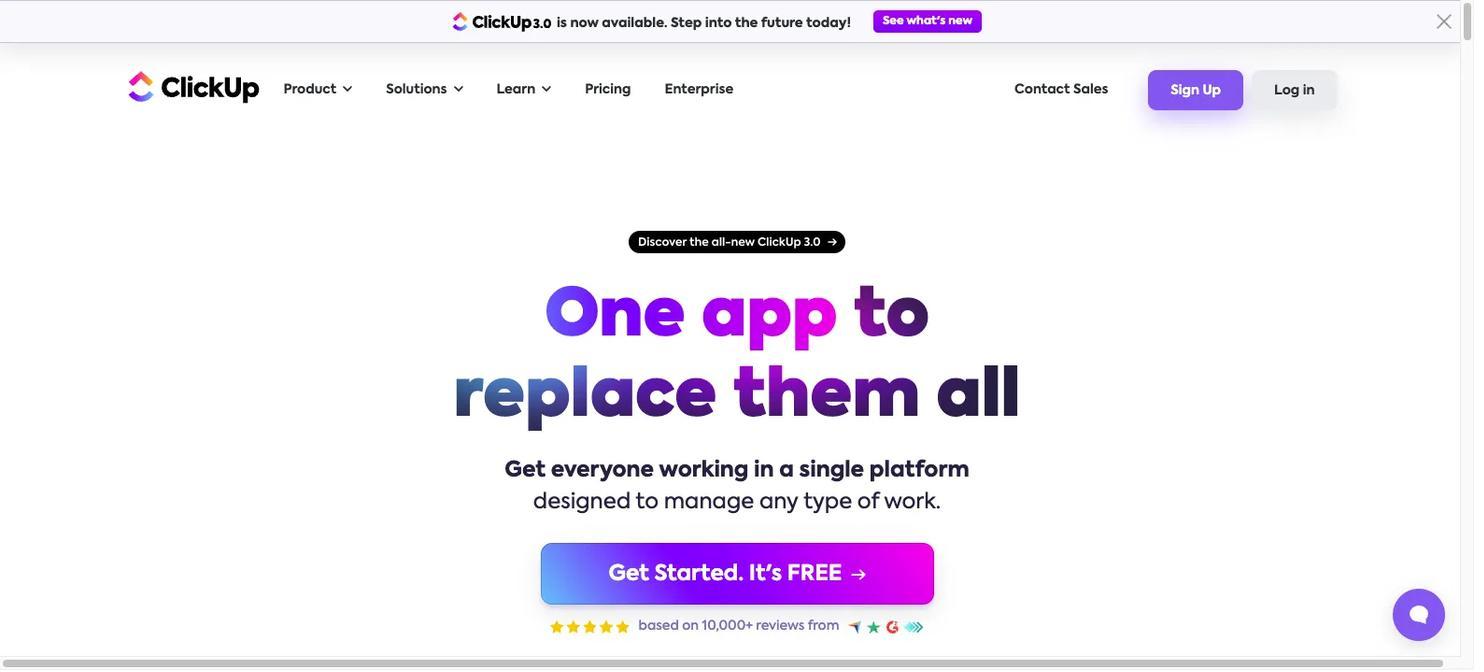 Task type: locate. For each thing, give the bounding box(es) containing it.
get started. it's free button
[[541, 543, 934, 605]]

in right log
[[1303, 84, 1315, 97]]

based on 10,000+ reviews from
[[639, 620, 840, 633]]

get up based
[[609, 563, 649, 585]]

work.
[[884, 492, 941, 513]]

in left a
[[754, 460, 774, 481]]

sign up button
[[1149, 70, 1244, 110]]

designed to manage any type of work.
[[533, 492, 941, 513]]

get up 'designed'
[[505, 460, 546, 481]]

1 horizontal spatial get
[[609, 563, 649, 585]]

reviews
[[756, 620, 805, 633]]

get inside get started. it's free button
[[609, 563, 649, 585]]

0 vertical spatial to
[[854, 285, 930, 350]]

now
[[570, 17, 599, 30]]

any
[[760, 492, 799, 513]]

everyone
[[551, 460, 654, 481]]

product button
[[274, 71, 362, 109]]

is
[[557, 17, 567, 30]]

get started. it's free
[[609, 563, 842, 585]]

1 horizontal spatial in
[[1303, 84, 1315, 97]]

1 vertical spatial in
[[754, 460, 774, 481]]

five stars image
[[550, 620, 629, 633]]

new
[[949, 16, 973, 27]]

sales
[[1074, 83, 1109, 96]]

0 horizontal spatial in
[[754, 460, 774, 481]]

0 vertical spatial get
[[505, 460, 546, 481]]

solutions
[[386, 83, 447, 96]]

1 vertical spatial get
[[609, 563, 649, 585]]

up
[[1203, 84, 1221, 97]]

enterprise
[[665, 83, 734, 96]]

0 vertical spatial in
[[1303, 84, 1315, 97]]

in inside "link"
[[1303, 84, 1315, 97]]

single
[[799, 460, 865, 481]]

started.
[[655, 563, 744, 585]]

step
[[671, 17, 702, 30]]

1 horizontal spatial to
[[854, 285, 930, 350]]

contact sales button
[[1006, 71, 1118, 109]]

get for get started. it's free
[[609, 563, 649, 585]]

log
[[1275, 84, 1300, 97]]

get for get everyone working in a single platform
[[505, 460, 546, 481]]

into
[[705, 17, 732, 30]]

to
[[854, 285, 930, 350], [636, 492, 659, 513]]

replace
[[454, 365, 717, 431]]

of
[[858, 492, 879, 513]]

in
[[1303, 84, 1315, 97], [754, 460, 774, 481]]

to inside one app to replace them all
[[854, 285, 930, 350]]

on
[[682, 620, 699, 633]]

1 vertical spatial to
[[636, 492, 659, 513]]

all
[[937, 365, 1021, 431]]

sign
[[1171, 84, 1200, 97]]

pricing
[[585, 83, 631, 96]]

product
[[284, 83, 337, 96]]

0 horizontal spatial get
[[505, 460, 546, 481]]

today!
[[807, 17, 851, 30]]

get
[[505, 460, 546, 481], [609, 563, 649, 585]]



Task type: describe. For each thing, give the bounding box(es) containing it.
a
[[780, 460, 794, 481]]

one
[[545, 285, 686, 350]]

get everyone working in a single platform
[[505, 460, 970, 481]]

clickup 3.0 image
[[452, 12, 552, 31]]

solutions button
[[377, 71, 472, 109]]

future
[[761, 17, 803, 30]]

contact sales
[[1015, 83, 1109, 96]]

what's
[[907, 16, 946, 27]]

available.
[[602, 17, 668, 30]]

enterprise link
[[656, 71, 743, 109]]

platform
[[870, 460, 970, 481]]

from
[[808, 620, 840, 633]]

log in
[[1275, 84, 1315, 97]]

0 horizontal spatial to
[[636, 492, 659, 513]]

learn button
[[487, 71, 561, 109]]

type
[[804, 492, 852, 513]]

close button image
[[1437, 14, 1452, 29]]

store reviews image
[[849, 620, 925, 633]]

the
[[735, 17, 758, 30]]

see what's new
[[883, 16, 973, 27]]

pricing link
[[576, 71, 641, 109]]

designed
[[533, 492, 631, 513]]

discover the all-new clickup 3.0 image
[[629, 231, 846, 253]]

manage
[[664, 492, 754, 513]]

sign up
[[1171, 84, 1221, 97]]

working
[[659, 460, 749, 481]]

see
[[883, 16, 904, 27]]

contact
[[1015, 83, 1070, 96]]

them
[[733, 365, 920, 431]]

10,000+
[[702, 620, 753, 633]]

see what's new link
[[874, 10, 982, 33]]

log in link
[[1252, 70, 1338, 110]]

learn
[[497, 83, 536, 96]]

free
[[788, 563, 842, 585]]

one app to replace them all
[[454, 285, 1021, 431]]

app
[[702, 285, 838, 350]]

based
[[639, 620, 679, 633]]

clickup image
[[123, 69, 259, 104]]

it's
[[749, 563, 782, 585]]

is now available. step into the future today!
[[557, 17, 851, 30]]



Task type: vqa. For each thing, say whether or not it's contained in the screenshot.
Sprints
no



